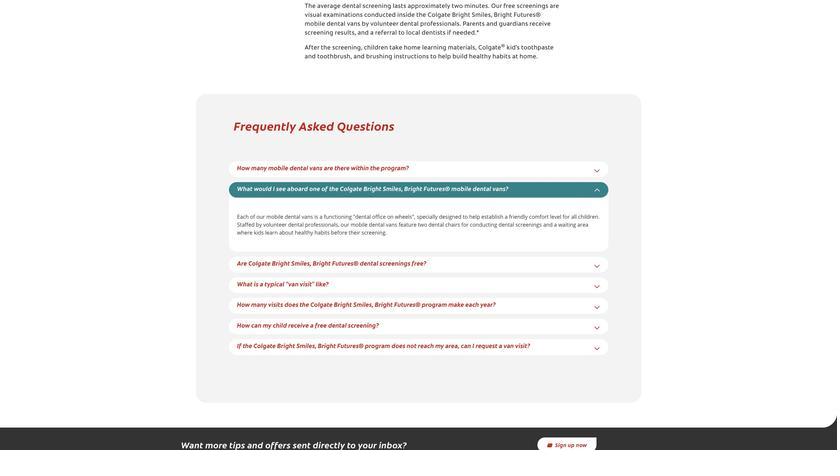 Task type: describe. For each thing, give the bounding box(es) containing it.
by inside the average dental screening lasts approximately two minutes. our free screenings are visual examinations conducted inside the colgate bright smiles, bright futures® mobile dental vans by volunteer dental professionals. parents and guardians receive screening results, and a referral to local dentists if needed.*
[[362, 21, 369, 27]]

visit"
[[300, 280, 314, 288]]

see
[[276, 184, 286, 193]]

after
[[305, 45, 319, 51]]

designed
[[439, 213, 461, 220]]

each
[[465, 300, 479, 309]]

and down the after
[[305, 54, 316, 60]]

minutes.
[[465, 4, 490, 9]]

receive inside the average dental screening lasts approximately two minutes. our free screenings are visual examinations conducted inside the colgate bright smiles, bright futures® mobile dental vans by volunteer dental professionals. parents and guardians receive screening results, and a referral to local dentists if needed.*
[[530, 21, 551, 27]]

area
[[577, 221, 588, 228]]

what is a typical "van visit" like?
[[237, 280, 329, 288]]

a left typical
[[260, 280, 263, 288]]

1 vertical spatial my
[[435, 342, 444, 350]]

visit?
[[515, 342, 530, 350]]

make
[[448, 300, 464, 309]]

how can my child receive a free dental screening?
[[237, 321, 379, 329]]

if
[[447, 30, 451, 36]]

colgate right if
[[254, 342, 276, 350]]

1 vertical spatial program
[[365, 342, 390, 350]]

comfort
[[529, 213, 549, 220]]

2 vertical spatial screenings
[[380, 259, 410, 267]]

referral
[[375, 30, 397, 36]]

1 horizontal spatial program
[[422, 300, 447, 309]]

0 horizontal spatial is
[[254, 280, 258, 288]]

how many mobile dental vans are there within the program? button
[[237, 164, 409, 172]]

conducted
[[364, 12, 396, 18]]

smiles, down how can my child receive a free dental screening? button
[[297, 342, 317, 350]]

if the colgate bright smiles, bright futures® program does not reach my area, can i request a van visit?
[[237, 342, 530, 350]]

each of our mobile dental vans is a functioning "dental office on wheels", specially designed to help establish a friendly comfort level for all children. staffed by volunteer dental professionals, our mobile dental vans feature two dental chairs for conducting dental screenings and a waiting area where kids learn about healthy habits before their screening.
[[237, 213, 600, 236]]

many for mobile
[[251, 164, 267, 172]]

0 horizontal spatial receive
[[288, 321, 309, 329]]

each
[[237, 213, 249, 220]]

would
[[254, 184, 272, 193]]

a inside the average dental screening lasts approximately two minutes. our free screenings are visual examinations conducted inside the colgate bright smiles, bright futures® mobile dental vans by volunteer dental professionals. parents and guardians receive screening results, and a referral to local dentists if needed.*
[[370, 30, 374, 36]]

where
[[237, 229, 253, 236]]

visual
[[305, 12, 322, 18]]

smiles, inside the average dental screening lasts approximately two minutes. our free screenings are visual examinations conducted inside the colgate bright smiles, bright futures® mobile dental vans by volunteer dental professionals. parents and guardians receive screening results, and a referral to local dentists if needed.*
[[472, 12, 492, 18]]

vans inside the average dental screening lasts approximately two minutes. our free screenings are visual examinations conducted inside the colgate bright smiles, bright futures® mobile dental vans by volunteer dental professionals. parents and guardians receive screening results, and a referral to local dentists if needed.*
[[347, 21, 360, 27]]

instructions
[[394, 54, 429, 60]]

average
[[317, 4, 341, 9]]

screenings inside each of our mobile dental vans is a functioning "dental office on wheels", specially designed to help establish a friendly comfort level for all children. staffed by volunteer dental professionals, our mobile dental vans feature two dental chairs for conducting dental screenings and a waiting area where kids learn about healthy habits before their screening.
[[516, 221, 542, 228]]

free inside the average dental screening lasts approximately two minutes. our free screenings are visual examinations conducted inside the colgate bright smiles, bright futures® mobile dental vans by volunteer dental professionals. parents and guardians receive screening results, and a referral to local dentists if needed.*
[[503, 4, 515, 9]]

0 vertical spatial our
[[256, 213, 265, 220]]

parents
[[463, 21, 485, 27]]

"dental
[[353, 213, 371, 220]]

help inside after the screening, children take home learning materials, colgate ® kid's toothpaste and toothbrush, and brushing instructions to help build healthy habits at home.
[[438, 54, 451, 60]]

smiles, up screening?
[[353, 300, 373, 309]]

colgate inside after the screening, children take home learning materials, colgate ® kid's toothpaste and toothbrush, and brushing instructions to help build healthy habits at home.
[[478, 45, 501, 51]]

at
[[512, 54, 518, 60]]

within
[[351, 164, 369, 172]]

1 vertical spatial are
[[324, 164, 333, 172]]

1 vertical spatial for
[[461, 221, 469, 228]]

free?
[[412, 259, 426, 267]]

frequently
[[234, 117, 296, 134]]

examinations
[[323, 12, 363, 18]]

1 vertical spatial our
[[341, 221, 349, 228]]

are
[[237, 259, 247, 267]]

volunteer inside each of our mobile dental vans is a functioning "dental office on wheels", specially designed to help establish a friendly comfort level for all children. staffed by volunteer dental professionals, our mobile dental vans feature two dental chairs for conducting dental screenings and a waiting area where kids learn about healthy habits before their screening.
[[263, 221, 287, 228]]

mobile up "learn"
[[266, 213, 283, 220]]

approximately
[[408, 4, 450, 9]]

area,
[[445, 342, 460, 350]]

a up professionals,
[[320, 213, 323, 220]]

kids
[[254, 229, 264, 236]]

what would i see aboard one of the colgate bright smiles, bright futures® mobile dental vans? button
[[237, 184, 508, 193]]

two inside the average dental screening lasts approximately two minutes. our free screenings are visual examinations conducted inside the colgate bright smiles, bright futures® mobile dental vans by volunteer dental professionals. parents and guardians receive screening results, and a referral to local dentists if needed.*
[[452, 4, 463, 9]]

screening,
[[332, 45, 363, 51]]

our
[[491, 4, 502, 9]]

lasts
[[393, 4, 406, 9]]

up
[[568, 441, 575, 448]]

the right within at left
[[370, 164, 380, 172]]

0 horizontal spatial my
[[263, 321, 271, 329]]

children
[[364, 45, 388, 51]]

mobile up see
[[268, 164, 288, 172]]

screening.
[[362, 229, 387, 236]]

local
[[406, 30, 420, 36]]

the right one
[[329, 184, 339, 193]]

"van
[[286, 280, 299, 288]]

habits inside after the screening, children take home learning materials, colgate ® kid's toothpaste and toothbrush, and brushing instructions to help build healthy habits at home.
[[493, 54, 511, 60]]

many for visits
[[251, 300, 267, 309]]

volunteer inside the average dental screening lasts approximately two minutes. our free screenings are visual examinations conducted inside the colgate bright smiles, bright futures® mobile dental vans by volunteer dental professionals. parents and guardians receive screening results, and a referral to local dentists if needed.*
[[370, 21, 398, 27]]

functioning
[[324, 213, 352, 220]]

mobile up designed
[[451, 184, 471, 193]]

like?
[[316, 280, 329, 288]]

there
[[335, 164, 350, 172]]

learning
[[422, 45, 447, 51]]

learn
[[265, 229, 278, 236]]

rounded corner image
[[823, 413, 837, 428]]

establish
[[481, 213, 503, 220]]

1 vertical spatial does
[[392, 342, 405, 350]]

screenings inside the average dental screening lasts approximately two minutes. our free screenings are visual examinations conducted inside the colgate bright smiles, bright futures® mobile dental vans by volunteer dental professionals. parents and guardians receive screening results, and a referral to local dentists if needed.*
[[517, 4, 548, 9]]

before
[[331, 229, 347, 236]]

smiles, down program?
[[383, 184, 403, 193]]

colgate inside the average dental screening lasts approximately two minutes. our free screenings are visual examinations conducted inside the colgate bright smiles, bright futures® mobile dental vans by volunteer dental professionals. parents and guardians receive screening results, and a referral to local dentists if needed.*
[[428, 12, 451, 18]]

take
[[390, 45, 402, 51]]

toothbrush,
[[317, 54, 352, 60]]

friendly
[[509, 213, 528, 220]]

the
[[305, 4, 316, 9]]

vans up one
[[310, 164, 323, 172]]

home
[[404, 45, 421, 51]]

are colgate bright smiles, bright futures® dental screenings free?
[[237, 259, 426, 267]]

about
[[279, 229, 294, 236]]

how can my child receive a free dental screening? button
[[237, 321, 379, 329]]

healthy inside after the screening, children take home learning materials, colgate ® kid's toothpaste and toothbrush, and brushing instructions to help build healthy habits at home.
[[469, 54, 491, 60]]

now
[[576, 441, 587, 448]]

child
[[273, 321, 287, 329]]

program?
[[381, 164, 409, 172]]

professionals.
[[420, 21, 461, 27]]

their
[[349, 229, 360, 236]]

vans up professionals,
[[302, 213, 313, 220]]

the down the visit"
[[300, 300, 309, 309]]

request
[[476, 342, 498, 350]]

colgate down like? on the bottom left of the page
[[310, 300, 333, 309]]

by inside each of our mobile dental vans is a functioning "dental office on wheels", specially designed to help establish a friendly comfort level for all children. staffed by volunteer dental professionals, our mobile dental vans feature two dental chairs for conducting dental screenings and a waiting area where kids learn about healthy habits before their screening.
[[256, 221, 262, 228]]

kid's
[[507, 45, 520, 51]]

sign
[[555, 441, 567, 448]]



Task type: vqa. For each thing, say whether or not it's contained in the screenshot.
left Oral
no



Task type: locate. For each thing, give the bounding box(es) containing it.
mobile down visual
[[305, 21, 325, 27]]

1 vertical spatial help
[[469, 213, 480, 220]]

1 vertical spatial habits
[[315, 229, 330, 236]]

free
[[503, 4, 515, 9], [315, 321, 327, 329]]

2 vertical spatial to
[[463, 213, 468, 220]]

screenings
[[517, 4, 548, 9], [516, 221, 542, 228], [380, 259, 410, 267]]

asked
[[299, 117, 334, 134]]

colgate left kid's on the right top of page
[[478, 45, 501, 51]]

0 vertical spatial what
[[237, 184, 253, 193]]

what
[[237, 184, 253, 193], [237, 280, 253, 288]]

help
[[438, 54, 451, 60], [469, 213, 480, 220]]

smiles, up the visit"
[[291, 259, 311, 267]]

of right each
[[250, 213, 255, 220]]

1 horizontal spatial healthy
[[469, 54, 491, 60]]

how for how many mobile dental vans are there within the program?
[[237, 164, 250, 172]]

the
[[416, 12, 426, 18], [321, 45, 331, 51], [370, 164, 380, 172], [329, 184, 339, 193], [300, 300, 309, 309], [243, 342, 252, 350]]

staffed
[[237, 221, 255, 228]]

futures® inside the average dental screening lasts approximately two minutes. our free screenings are visual examinations conducted inside the colgate bright smiles, bright futures® mobile dental vans by volunteer dental professionals. parents and guardians receive screening results, and a referral to local dentists if needed.*
[[514, 12, 541, 18]]

2 horizontal spatial to
[[463, 213, 468, 220]]

1 what from the top
[[237, 184, 253, 193]]

by up kids
[[256, 221, 262, 228]]

vans?
[[493, 184, 508, 193]]

1 vertical spatial is
[[254, 280, 258, 288]]

mobile down "dental
[[351, 221, 368, 228]]

vans up results, at the left
[[347, 21, 360, 27]]

0 vertical spatial can
[[251, 321, 261, 329]]

1 vertical spatial of
[[250, 213, 255, 220]]

two down specially in the top of the page
[[418, 221, 427, 228]]

0 vertical spatial how
[[237, 164, 250, 172]]

0 horizontal spatial program
[[365, 342, 390, 350]]

the average dental screening lasts approximately two minutes. our free screenings are visual examinations conducted inside the colgate bright smiles, bright futures® mobile dental vans by volunteer dental professionals. parents and guardians receive screening results, and a referral to local dentists if needed.*
[[305, 4, 559, 36]]

of inside each of our mobile dental vans is a functioning "dental office on wheels", specially designed to help establish a friendly comfort level for all children. staffed by volunteer dental professionals, our mobile dental vans feature two dental chairs for conducting dental screenings and a waiting area where kids learn about healthy habits before their screening.
[[250, 213, 255, 220]]

1 horizontal spatial for
[[563, 213, 570, 220]]

typical
[[265, 280, 284, 288]]

0 vertical spatial habits
[[493, 54, 511, 60]]

program left make
[[422, 300, 447, 309]]

0 horizontal spatial habits
[[315, 229, 330, 236]]

1 horizontal spatial of
[[322, 184, 328, 193]]

0 vertical spatial program
[[422, 300, 447, 309]]

0 vertical spatial my
[[263, 321, 271, 329]]

screenings left free? at the bottom
[[380, 259, 410, 267]]

guardians
[[499, 21, 528, 27]]

and
[[486, 21, 498, 27], [358, 30, 369, 36], [305, 54, 316, 60], [354, 54, 365, 60], [543, 221, 553, 228]]

two
[[452, 4, 463, 9], [418, 221, 427, 228]]

does left not
[[392, 342, 405, 350]]

0 vertical spatial is
[[314, 213, 318, 220]]

build
[[453, 54, 468, 60]]

one
[[309, 184, 320, 193]]

frequently asked questions
[[234, 117, 395, 134]]

and right results, at the left
[[358, 30, 369, 36]]

brushing
[[366, 54, 392, 60]]

inside
[[397, 12, 415, 18]]

2 how from the top
[[237, 300, 250, 309]]

to left local
[[399, 30, 405, 36]]

if
[[237, 342, 242, 350]]

by down conducted
[[362, 21, 369, 27]]

the up toothbrush,
[[321, 45, 331, 51]]

to down learning
[[430, 54, 437, 60]]

conducting
[[470, 221, 497, 228]]

1 vertical spatial volunteer
[[263, 221, 287, 228]]

dentists
[[422, 30, 446, 36]]

what is a typical "van visit" like? button
[[237, 280, 329, 288]]

0 vertical spatial healthy
[[469, 54, 491, 60]]

screening?
[[348, 321, 379, 329]]

our
[[256, 213, 265, 220], [341, 221, 349, 228]]

our up "before"
[[341, 221, 349, 228]]

is
[[314, 213, 318, 220], [254, 280, 258, 288]]

how for how can my child receive a free dental screening?
[[237, 321, 250, 329]]

1 vertical spatial i
[[473, 342, 474, 350]]

chairs
[[445, 221, 460, 228]]

are
[[550, 4, 559, 9], [324, 164, 333, 172]]

many left visits
[[251, 300, 267, 309]]

0 horizontal spatial does
[[285, 300, 298, 309]]

can left child
[[251, 321, 261, 329]]

0 horizontal spatial healthy
[[295, 229, 313, 236]]

1 horizontal spatial to
[[430, 54, 437, 60]]

0 vertical spatial two
[[452, 4, 463, 9]]

1 vertical spatial free
[[315, 321, 327, 329]]

materials,
[[448, 45, 477, 51]]

wheels",
[[395, 213, 416, 220]]

0 vertical spatial for
[[563, 213, 570, 220]]

help inside each of our mobile dental vans is a functioning "dental office on wheels", specially designed to help establish a friendly comfort level for all children. staffed by volunteer dental professionals, our mobile dental vans feature two dental chairs for conducting dental screenings and a waiting area where kids learn about healthy habits before their screening.
[[469, 213, 480, 220]]

all
[[571, 213, 577, 220]]

is left typical
[[254, 280, 258, 288]]

1 horizontal spatial receive
[[530, 21, 551, 27]]

the inside the average dental screening lasts approximately two minutes. our free screenings are visual examinations conducted inside the colgate bright smiles, bright futures® mobile dental vans by volunteer dental professionals. parents and guardians receive screening results, and a referral to local dentists if needed.*
[[416, 12, 426, 18]]

is up professionals,
[[314, 213, 318, 220]]

mobile inside the average dental screening lasts approximately two minutes. our free screenings are visual examinations conducted inside the colgate bright smiles, bright futures® mobile dental vans by volunteer dental professionals. parents and guardians receive screening results, and a referral to local dentists if needed.*
[[305, 21, 325, 27]]

1 horizontal spatial two
[[452, 4, 463, 9]]

0 horizontal spatial our
[[256, 213, 265, 220]]

toothpaste
[[521, 45, 554, 51]]

0 horizontal spatial to
[[399, 30, 405, 36]]

colgate up professionals.
[[428, 12, 451, 18]]

children.
[[578, 213, 600, 220]]

0 horizontal spatial screening
[[305, 30, 333, 36]]

and down level
[[543, 221, 553, 228]]

mobile
[[305, 21, 325, 27], [268, 164, 288, 172], [451, 184, 471, 193], [266, 213, 283, 220], [351, 221, 368, 228]]

does
[[285, 300, 298, 309], [392, 342, 405, 350]]

what left would
[[237, 184, 253, 193]]

3 how from the top
[[237, 321, 250, 329]]

two left minutes.
[[452, 4, 463, 9]]

1 horizontal spatial i
[[473, 342, 474, 350]]

smiles, down minutes.
[[472, 12, 492, 18]]

home.
[[520, 54, 538, 60]]

a down level
[[554, 221, 557, 228]]

1 vertical spatial receive
[[288, 321, 309, 329]]

screenings down comfort
[[516, 221, 542, 228]]

not
[[407, 342, 417, 350]]

0 horizontal spatial volunteer
[[263, 221, 287, 228]]

0 vertical spatial i
[[273, 184, 275, 193]]

professionals,
[[305, 221, 339, 228]]

0 vertical spatial screening
[[363, 4, 391, 9]]

receive
[[530, 21, 551, 27], [288, 321, 309, 329]]

healthy down materials,
[[469, 54, 491, 60]]

a left the referral in the left of the page
[[370, 30, 374, 36]]

colgate down within at left
[[340, 184, 362, 193]]

1 how from the top
[[237, 164, 250, 172]]

1 horizontal spatial does
[[392, 342, 405, 350]]

1 vertical spatial by
[[256, 221, 262, 228]]

2 many from the top
[[251, 300, 267, 309]]

i left request
[[473, 342, 474, 350]]

0 horizontal spatial can
[[251, 321, 261, 329]]

the right if
[[243, 342, 252, 350]]

1 horizontal spatial is
[[314, 213, 318, 220]]

for left all
[[563, 213, 570, 220]]

1 horizontal spatial screening
[[363, 4, 391, 9]]

healthy inside each of our mobile dental vans is a functioning "dental office on wheels", specially designed to help establish a friendly comfort level for all children. staffed by volunteer dental professionals, our mobile dental vans feature two dental chairs for conducting dental screenings and a waiting area where kids learn about healthy habits before their screening.
[[295, 229, 313, 236]]

volunteer
[[370, 21, 398, 27], [263, 221, 287, 228]]

feature
[[399, 221, 417, 228]]

0 vertical spatial are
[[550, 4, 559, 9]]

receive up toothpaste
[[530, 21, 551, 27]]

0 vertical spatial of
[[322, 184, 328, 193]]

screenings up guardians
[[517, 4, 548, 9]]

needed.*
[[453, 30, 479, 36]]

to inside the average dental screening lasts approximately two minutes. our free screenings are visual examinations conducted inside the colgate bright smiles, bright futures® mobile dental vans by volunteer dental professionals. parents and guardians receive screening results, and a referral to local dentists if needed.*
[[399, 30, 405, 36]]

my left 'area,'
[[435, 342, 444, 350]]

habits inside each of our mobile dental vans is a functioning "dental office on wheels", specially designed to help establish a friendly comfort level for all children. staffed by volunteer dental professionals, our mobile dental vans feature two dental chairs for conducting dental screenings and a waiting area where kids learn about healthy habits before their screening.
[[315, 229, 330, 236]]

a left friendly
[[505, 213, 508, 220]]

1 horizontal spatial help
[[469, 213, 480, 220]]

what down are
[[237, 280, 253, 288]]

year?
[[480, 300, 496, 309]]

1 horizontal spatial free
[[503, 4, 515, 9]]

and down screening,
[[354, 54, 365, 60]]

visits
[[268, 300, 283, 309]]

vans down on
[[386, 221, 397, 228]]

and inside each of our mobile dental vans is a functioning "dental office on wheels", specially designed to help establish a friendly comfort level for all children. staffed by volunteer dental professionals, our mobile dental vans feature two dental chairs for conducting dental screenings and a waiting area where kids learn about healthy habits before their screening.
[[543, 221, 553, 228]]

1 vertical spatial screenings
[[516, 221, 542, 228]]

healthy right "about"
[[295, 229, 313, 236]]

1 horizontal spatial can
[[461, 342, 471, 350]]

0 vertical spatial many
[[251, 164, 267, 172]]

0 horizontal spatial i
[[273, 184, 275, 193]]

the inside after the screening, children take home learning materials, colgate ® kid's toothpaste and toothbrush, and brushing instructions to help build healthy habits at home.
[[321, 45, 331, 51]]

0 vertical spatial help
[[438, 54, 451, 60]]

can right 'area,'
[[461, 342, 471, 350]]

1 vertical spatial healthy
[[295, 229, 313, 236]]

i
[[273, 184, 275, 193], [473, 342, 474, 350]]

for right "chairs"
[[461, 221, 469, 228]]

habits down professionals,
[[315, 229, 330, 236]]

a left van
[[499, 342, 502, 350]]

0 horizontal spatial for
[[461, 221, 469, 228]]

can
[[251, 321, 261, 329], [461, 342, 471, 350]]

1 many from the top
[[251, 164, 267, 172]]

sign up now
[[555, 441, 587, 448]]

1 vertical spatial can
[[461, 342, 471, 350]]

0 vertical spatial by
[[362, 21, 369, 27]]

0 horizontal spatial of
[[250, 213, 255, 220]]

®
[[501, 44, 505, 48]]

1 vertical spatial many
[[251, 300, 267, 309]]

0 vertical spatial to
[[399, 30, 405, 36]]

colgate right are
[[248, 259, 271, 267]]

office
[[372, 213, 386, 220]]

my
[[263, 321, 271, 329], [435, 342, 444, 350]]

volunteer up "learn"
[[263, 221, 287, 228]]

program down screening?
[[365, 342, 390, 350]]

what for what would i see aboard one of the colgate bright smiles, bright futures® mobile dental vans?
[[237, 184, 253, 193]]

many up would
[[251, 164, 267, 172]]

and right parents at the top right of the page
[[486, 21, 498, 27]]

level
[[550, 213, 561, 220]]

1 horizontal spatial our
[[341, 221, 349, 228]]

after the screening, children take home learning materials, colgate ® kid's toothpaste and toothbrush, and brushing instructions to help build healthy habits at home.
[[305, 44, 554, 60]]

does right visits
[[285, 300, 298, 309]]

0 vertical spatial volunteer
[[370, 21, 398, 27]]

1 vertical spatial to
[[430, 54, 437, 60]]

reach
[[418, 342, 434, 350]]

results,
[[335, 30, 356, 36]]

0 horizontal spatial help
[[438, 54, 451, 60]]

sign up now link
[[537, 437, 596, 450]]

0 horizontal spatial free
[[315, 321, 327, 329]]

what for what is a typical "van visit" like?
[[237, 280, 253, 288]]

a right child
[[310, 321, 314, 329]]

is inside each of our mobile dental vans is a functioning "dental office on wheels", specially designed to help establish a friendly comfort level for all children. staffed by volunteer dental professionals, our mobile dental vans feature two dental chairs for conducting dental screenings and a waiting area where kids learn about healthy habits before their screening.
[[314, 213, 318, 220]]

1 horizontal spatial my
[[435, 342, 444, 350]]

1 vertical spatial how
[[237, 300, 250, 309]]

0 horizontal spatial two
[[418, 221, 427, 228]]

0 horizontal spatial by
[[256, 221, 262, 228]]

to inside after the screening, children take home learning materials, colgate ® kid's toothpaste and toothbrush, and brushing instructions to help build healthy habits at home.
[[430, 54, 437, 60]]

van
[[504, 342, 514, 350]]

1 horizontal spatial habits
[[493, 54, 511, 60]]

0 vertical spatial free
[[503, 4, 515, 9]]

1 vertical spatial screening
[[305, 30, 333, 36]]

waiting
[[558, 221, 576, 228]]

1 vertical spatial two
[[418, 221, 427, 228]]

to right designed
[[463, 213, 468, 220]]

0 horizontal spatial are
[[324, 164, 333, 172]]

questions
[[337, 117, 395, 134]]

specially
[[417, 213, 438, 220]]

how for how many visits does the colgate bright smiles, bright futures® program make each year?
[[237, 300, 250, 309]]

0 vertical spatial receive
[[530, 21, 551, 27]]

1 vertical spatial what
[[237, 280, 253, 288]]

the down the approximately
[[416, 12, 426, 18]]

of right one
[[322, 184, 328, 193]]

my left child
[[263, 321, 271, 329]]

if the colgate bright smiles, bright futures® program does not reach my area, can i request a van visit? button
[[237, 342, 530, 350]]

a
[[370, 30, 374, 36], [320, 213, 323, 220], [505, 213, 508, 220], [554, 221, 557, 228], [260, 280, 263, 288], [310, 321, 314, 329], [499, 342, 502, 350]]

1 horizontal spatial volunteer
[[370, 21, 398, 27]]

1 horizontal spatial by
[[362, 21, 369, 27]]

futures®
[[514, 12, 541, 18], [424, 184, 450, 193], [332, 259, 358, 267], [394, 300, 421, 309], [337, 342, 364, 350]]

our up kids
[[256, 213, 265, 220]]

volunteer up the referral in the left of the page
[[370, 21, 398, 27]]

habits down ®
[[493, 54, 511, 60]]

receive right child
[[288, 321, 309, 329]]

how many mobile dental vans are there within the program?
[[237, 164, 409, 172]]

screening up the after
[[305, 30, 333, 36]]

2 what from the top
[[237, 280, 253, 288]]

help down learning
[[438, 54, 451, 60]]

2 vertical spatial how
[[237, 321, 250, 329]]

0 vertical spatial does
[[285, 300, 298, 309]]

screening up conducted
[[363, 4, 391, 9]]

to inside each of our mobile dental vans is a functioning "dental office on wheels", specially designed to help establish a friendly comfort level for all children. staffed by volunteer dental professionals, our mobile dental vans feature two dental chairs for conducting dental screenings and a waiting area where kids learn about healthy habits before their screening.
[[463, 213, 468, 220]]

are colgate bright smiles, bright futures® dental screenings free? button
[[237, 259, 426, 267]]

are inside the average dental screening lasts approximately two minutes. our free screenings are visual examinations conducted inside the colgate bright smiles, bright futures® mobile dental vans by volunteer dental professionals. parents and guardians receive screening results, and a referral to local dentists if needed.*
[[550, 4, 559, 9]]

help up conducting
[[469, 213, 480, 220]]

on
[[387, 213, 394, 220]]

screening
[[363, 4, 391, 9], [305, 30, 333, 36]]

0 vertical spatial screenings
[[517, 4, 548, 9]]

1 horizontal spatial are
[[550, 4, 559, 9]]

how
[[237, 164, 250, 172], [237, 300, 250, 309], [237, 321, 250, 329]]

what would i see aboard one of the colgate bright smiles, bright futures® mobile dental vans?
[[237, 184, 508, 193]]

two inside each of our mobile dental vans is a functioning "dental office on wheels", specially designed to help establish a friendly comfort level for all children. staffed by volunteer dental professionals, our mobile dental vans feature two dental chairs for conducting dental screenings and a waiting area where kids learn about healthy habits before their screening.
[[418, 221, 427, 228]]

i left see
[[273, 184, 275, 193]]



